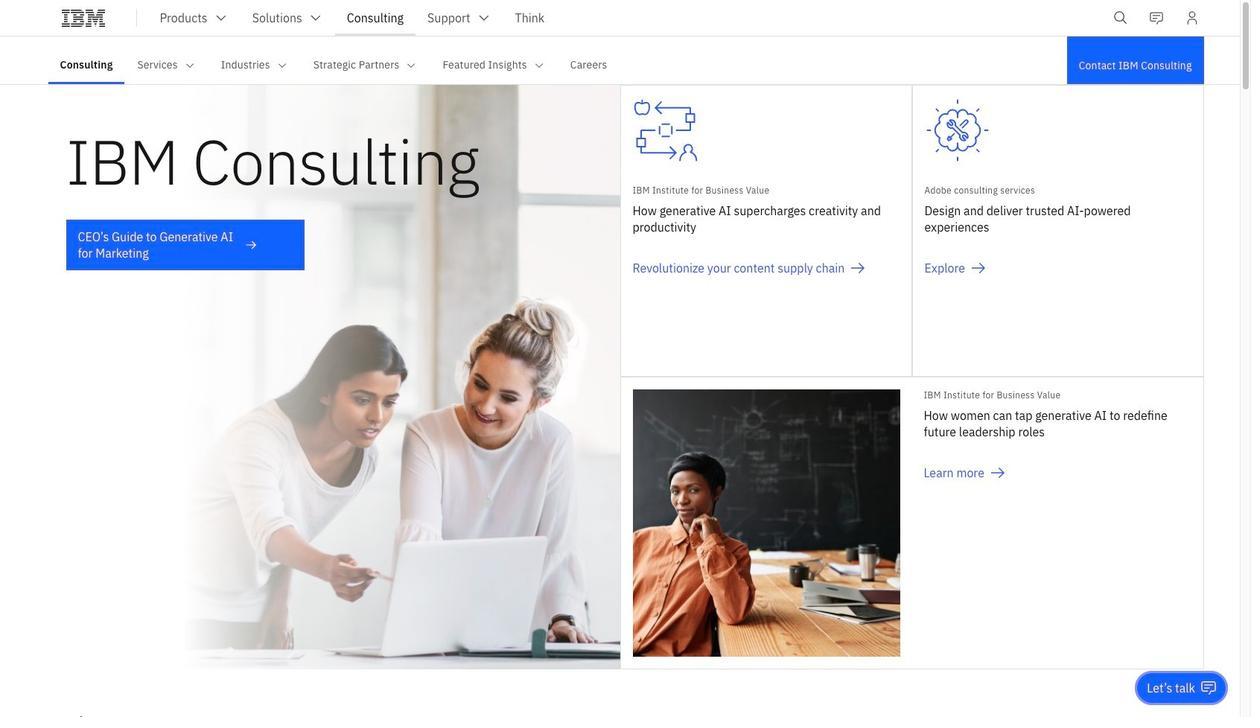 Task type: describe. For each thing, give the bounding box(es) containing it.
let's talk element
[[1147, 680, 1195, 696]]



